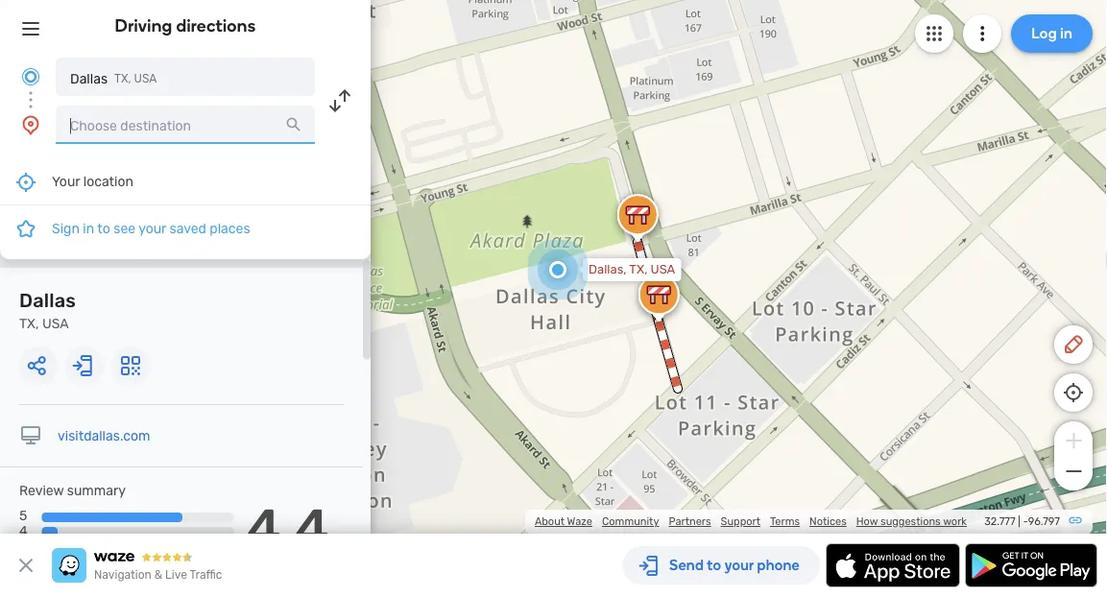 Task type: vqa. For each thing, say whether or not it's contained in the screenshot.
'About Waze Community Partners Support Terms Notices How suggestions work 39.859 | -105.259'
no



Task type: locate. For each thing, give the bounding box(es) containing it.
driving directions
[[115, 15, 256, 36]]

computer image
[[19, 425, 42, 448]]

tx, down star icon
[[19, 316, 39, 331]]

2 vertical spatial usa
[[42, 316, 69, 331]]

navigation & live traffic
[[94, 569, 222, 582]]

dallas, tx, usa
[[589, 262, 676, 277]]

how
[[857, 515, 879, 528]]

2 horizontal spatial tx,
[[630, 262, 648, 277]]

&
[[155, 569, 163, 582]]

support
[[721, 515, 761, 528]]

usa
[[134, 72, 157, 86], [651, 262, 676, 277], [42, 316, 69, 331]]

dallas,
[[589, 262, 627, 277]]

0 vertical spatial dallas
[[70, 71, 108, 86]]

2 horizontal spatial usa
[[651, 262, 676, 277]]

summary
[[67, 483, 126, 499]]

dallas tx, usa down star icon
[[19, 289, 76, 331]]

review
[[19, 483, 64, 499]]

dallas down star icon
[[19, 289, 76, 312]]

work
[[944, 515, 968, 528]]

0 horizontal spatial tx,
[[19, 316, 39, 331]]

dallas right current location 'icon'
[[70, 71, 108, 86]]

2 vertical spatial tx,
[[19, 316, 39, 331]]

tx,
[[114, 72, 131, 86], [630, 262, 648, 277], [19, 316, 39, 331]]

tx, down driving
[[114, 72, 131, 86]]

1 vertical spatial dallas tx, usa
[[19, 289, 76, 331]]

dallas tx, usa
[[70, 71, 157, 86], [19, 289, 76, 331]]

location image
[[19, 113, 42, 136]]

support link
[[721, 515, 761, 528]]

visitdallas.com
[[58, 428, 150, 444]]

1 vertical spatial usa
[[651, 262, 676, 277]]

pencil image
[[1063, 333, 1086, 356]]

1 vertical spatial dallas
[[19, 289, 76, 312]]

x image
[[14, 554, 37, 577]]

dallas
[[70, 71, 108, 86], [19, 289, 76, 312]]

0 vertical spatial usa
[[134, 72, 157, 86]]

waze
[[567, 515, 593, 528]]

list box
[[0, 160, 371, 259]]

4
[[19, 523, 28, 539]]

dallas tx, usa down driving
[[70, 71, 157, 86]]

notices
[[810, 515, 847, 528]]

Choose destination text field
[[56, 106, 315, 144]]

0 vertical spatial tx,
[[114, 72, 131, 86]]

tx, right "dallas,"
[[630, 262, 648, 277]]

0 horizontal spatial usa
[[42, 316, 69, 331]]



Task type: describe. For each thing, give the bounding box(es) containing it.
directions
[[176, 15, 256, 36]]

1 horizontal spatial usa
[[134, 72, 157, 86]]

navigation
[[94, 569, 152, 582]]

notices link
[[810, 515, 847, 528]]

terms
[[771, 515, 800, 528]]

5 4
[[19, 508, 28, 539]]

driving
[[115, 15, 172, 36]]

partners link
[[669, 515, 712, 528]]

4.4
[[247, 497, 330, 561]]

partners
[[669, 515, 712, 528]]

recenter image
[[14, 171, 37, 194]]

5
[[19, 508, 27, 524]]

about waze link
[[535, 515, 593, 528]]

review summary
[[19, 483, 126, 499]]

link image
[[1068, 513, 1084, 528]]

about waze community partners support terms notices how suggestions work
[[535, 515, 968, 528]]

community link
[[602, 515, 660, 528]]

0 vertical spatial dallas tx, usa
[[70, 71, 157, 86]]

current location image
[[19, 65, 42, 88]]

community
[[602, 515, 660, 528]]

zoom in image
[[1062, 430, 1086, 453]]

suggestions
[[881, 515, 941, 528]]

32.777 | -96.797
[[985, 515, 1061, 528]]

1 vertical spatial tx,
[[630, 262, 648, 277]]

live
[[165, 569, 187, 582]]

1 horizontal spatial tx,
[[114, 72, 131, 86]]

zoom out image
[[1062, 460, 1086, 483]]

32.777
[[985, 515, 1016, 528]]

-
[[1024, 515, 1029, 528]]

star image
[[14, 217, 37, 240]]

traffic
[[190, 569, 222, 582]]

how suggestions work link
[[857, 515, 968, 528]]

terms link
[[771, 515, 800, 528]]

visitdallas.com link
[[58, 428, 150, 444]]

|
[[1019, 515, 1021, 528]]

96.797
[[1029, 515, 1061, 528]]

about
[[535, 515, 565, 528]]



